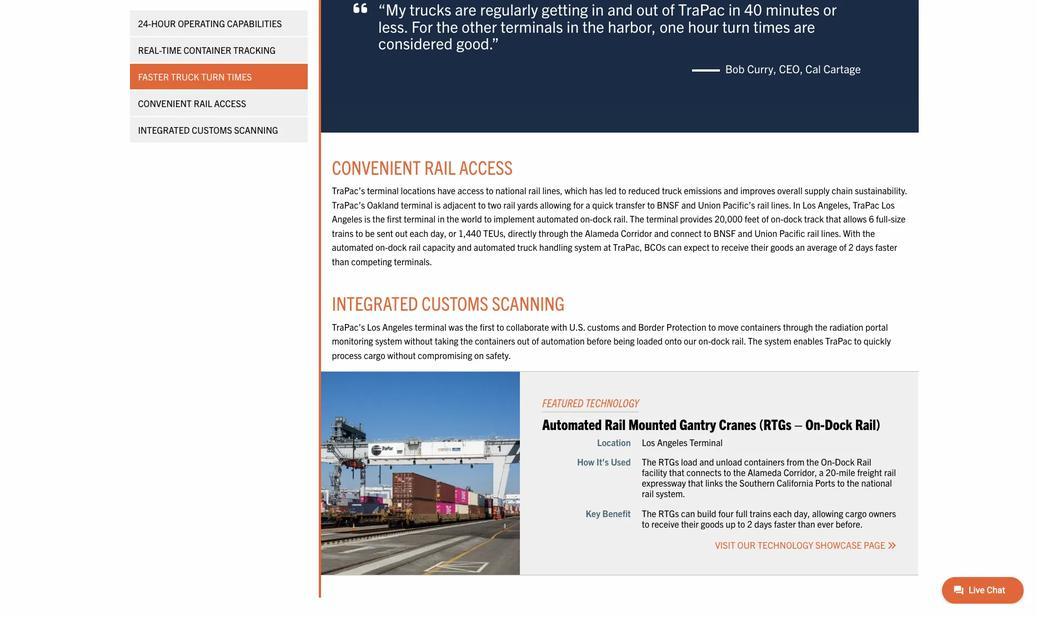Task type: vqa. For each thing, say whether or not it's contained in the screenshot.
the rightmost Us
no



Task type: describe. For each thing, give the bounding box(es) containing it.
getting
[[542, 0, 588, 19]]

the inside trapac's terminal locations have access to national rail lines, which has led to reduced truck emissions and improves overall supply chain sustainability. trapac's oakland terminal is adjacent to two rail yards allowing for a quick transfer to bnsf and union pacific's rail lines. in los angeles, trapac los angeles is the first terminal in the world to implement automated on-dock rail. the terminal provides 20,000 feet of on-dock track that allows 6 full-size trains to be sent out each day, or 1,440 teus, directly through the alameda corridor and connect to bnsf and union pacific rail lines. with the automated on-dock rail capacity and automated truck handling system at trapac, bcos can expect to receive their goods an average of 2 days faster than competing terminals.
[[630, 213, 644, 225]]

and down feet on the top of the page
[[738, 228, 752, 239]]

to up expect
[[704, 228, 711, 239]]

teus,
[[483, 228, 506, 239]]

chain
[[832, 185, 853, 196]]

to down two
[[484, 213, 492, 225]]

los inside trapac's los angeles terminal was the first to collaborate with u.s. customs and border protection to move containers through the radiation portal monitoring system without taking the containers out of automation before being loaded onto our on-dock rail. the system enables trapac to quickly process cargo without compromising on safety.
[[367, 321, 380, 333]]

for
[[411, 16, 433, 36]]

pacific
[[779, 228, 805, 239]]

to right ports
[[837, 478, 845, 489]]

rtgs for can
[[658, 508, 679, 519]]

of inside "my trucks are regularly getting in and out of trapac in 40 minutes or less. for the other terminals in the harbor, one hour turn times are considered good."
[[662, 0, 675, 19]]

full
[[736, 508, 748, 519]]

world
[[461, 213, 482, 225]]

out inside trapac's los angeles terminal was the first to collaborate with u.s. customs and border protection to move containers through the radiation portal monitoring system without taking the containers out of automation before being loaded onto our on-dock rail. the system enables trapac to quickly process cargo without compromising on safety.
[[517, 336, 530, 347]]

move
[[718, 321, 739, 333]]

1 horizontal spatial convenient
[[332, 155, 421, 179]]

rail down track
[[807, 228, 819, 239]]

gantry
[[680, 415, 716, 434]]

featured technology automated rail mounted gantry cranes (rtgs – on-dock rail)
[[542, 396, 881, 434]]

or inside "my trucks are regularly getting in and out of trapac in 40 minutes or less. for the other terminals in the harbor, one hour turn times are considered good."
[[823, 0, 837, 19]]

to right up
[[738, 519, 745, 530]]

out inside trapac's terminal locations have access to national rail lines, which has led to reduced truck emissions and improves overall supply chain sustainability. trapac's oakland terminal is adjacent to two rail yards allowing for a quick transfer to bnsf and union pacific's rail lines. in los angeles, trapac los angeles is the first terminal in the world to implement automated on-dock rail. the terminal provides 20,000 feet of on-dock track that allows 6 full-size trains to be sent out each day, or 1,440 teus, directly through the alameda corridor and connect to bnsf and union pacific rail lines. with the automated on-dock rail capacity and automated truck handling system at trapac, bcos can expect to receive their goods an average of 2 days faster than competing terminals.
[[395, 228, 408, 239]]

bcos
[[644, 242, 666, 253]]

oakland
[[367, 199, 399, 210]]

1 vertical spatial convenient rail access
[[332, 155, 513, 179]]

unload
[[716, 457, 742, 468]]

on- down sent
[[376, 242, 388, 253]]

1 horizontal spatial are
[[794, 16, 815, 36]]

dock down sent
[[388, 242, 407, 253]]

with
[[551, 321, 567, 333]]

their inside trapac's terminal locations have access to national rail lines, which has led to reduced truck emissions and improves overall supply chain sustainability. trapac's oakland terminal is adjacent to two rail yards allowing for a quick transfer to bnsf and union pacific's rail lines. in los angeles, trapac los angeles is the first terminal in the world to implement automated on-dock rail. the terminal provides 20,000 feet of on-dock track that allows 6 full-size trains to be sent out each day, or 1,440 teus, directly through the alameda corridor and connect to bnsf and union pacific rail lines. with the automated on-dock rail capacity and automated truck handling system at trapac, bcos can expect to receive their goods an average of 2 days faster than competing terminals.
[[751, 242, 769, 253]]

benefit
[[603, 508, 631, 519]]

improves
[[740, 185, 775, 196]]

trains inside trapac's terminal locations have access to national rail lines, which has led to reduced truck emissions and improves overall supply chain sustainability. trapac's oakland terminal is adjacent to two rail yards allowing for a quick transfer to bnsf and union pacific's rail lines. in los angeles, trapac los angeles is the first terminal in the world to implement automated on-dock rail. the terminal provides 20,000 feet of on-dock track that allows 6 full-size trains to be sent out each day, or 1,440 teus, directly through the alameda corridor and connect to bnsf and union pacific rail lines. with the automated on-dock rail capacity and automated truck handling system at trapac, bcos can expect to receive their goods an average of 2 days faster than competing terminals.
[[332, 228, 354, 239]]

cartage
[[824, 62, 861, 76]]

onto
[[665, 336, 682, 347]]

california
[[777, 478, 813, 489]]

0 horizontal spatial truck
[[517, 242, 537, 253]]

0 vertical spatial without
[[404, 336, 433, 347]]

full-
[[876, 213, 891, 225]]

turn
[[201, 72, 225, 83]]

hour
[[151, 18, 176, 29]]

system.
[[656, 489, 685, 500]]

integrated inside integrated customs scanning link
[[138, 125, 190, 136]]

bob curry, ceo, cal cartage
[[725, 62, 861, 76]]

"my trucks are regularly getting in and out of trapac in 40 minutes or less. for the other terminals in the harbor, one hour turn times are considered good."
[[378, 0, 837, 53]]

in
[[793, 199, 801, 210]]

0 vertical spatial access
[[214, 98, 246, 109]]

provides
[[680, 213, 713, 225]]

rail down improves
[[757, 199, 769, 210]]

load
[[681, 457, 698, 468]]

day, inside trapac's terminal locations have access to national rail lines, which has led to reduced truck emissions and improves overall supply chain sustainability. trapac's oakland terminal is adjacent to two rail yards allowing for a quick transfer to bnsf and union pacific's rail lines. in los angeles, trapac los angeles is the first terminal in the world to implement automated on-dock rail. the terminal provides 20,000 feet of on-dock track that allows 6 full-size trains to be sent out each day, or 1,440 teus, directly through the alameda corridor and connect to bnsf and union pacific rail lines. with the automated on-dock rail capacity and automated truck handling system at trapac, bcos can expect to receive their goods an average of 2 days faster than competing terminals.
[[430, 228, 447, 239]]

real-time container tracking link
[[130, 38, 308, 63]]

2 horizontal spatial system
[[765, 336, 792, 347]]

and inside trapac's los angeles terminal was the first to collaborate with u.s. customs and border protection to move containers through the radiation portal monitoring system without taking the containers out of automation before being loaded onto our on-dock rail. the system enables trapac to quickly process cargo without compromising on safety.
[[622, 321, 636, 333]]

harbor,
[[608, 16, 656, 36]]

sustainability.
[[855, 185, 907, 196]]

through inside trapac's los angeles terminal was the first to collaborate with u.s. customs and border protection to move containers through the radiation portal monitoring system without taking the containers out of automation before being loaded onto our on-dock rail. the system enables trapac to quickly process cargo without compromising on safety.
[[783, 321, 813, 333]]

0 vertical spatial scanning
[[234, 125, 278, 136]]

compromising
[[418, 350, 472, 361]]

access
[[458, 185, 484, 196]]

expect
[[684, 242, 710, 253]]

trucks
[[410, 0, 451, 19]]

be
[[365, 228, 375, 239]]

with
[[843, 228, 861, 239]]

rtgs for load
[[658, 457, 679, 468]]

rail)
[[855, 415, 881, 434]]

6
[[869, 213, 874, 225]]

to right led
[[619, 185, 626, 196]]

feet
[[745, 213, 760, 225]]

1 horizontal spatial that
[[688, 478, 703, 489]]

radiation
[[830, 321, 864, 333]]

facility
[[642, 467, 667, 478]]

and up 'pacific's'
[[724, 185, 738, 196]]

0 vertical spatial containers
[[741, 321, 781, 333]]

which
[[565, 185, 587, 196]]

1 vertical spatial without
[[387, 350, 416, 361]]

ports
[[815, 478, 835, 489]]

in right terminals at top
[[567, 16, 579, 36]]

tracking
[[233, 45, 276, 56]]

rail up 'yards'
[[528, 185, 540, 196]]

than inside trapac's terminal locations have access to national rail lines, which has led to reduced truck emissions and improves overall supply chain sustainability. trapac's oakland terminal is adjacent to two rail yards allowing for a quick transfer to bnsf and union pacific's rail lines. in los angeles, trapac los angeles is the first terminal in the world to implement automated on-dock rail. the terminal provides 20,000 feet of on-dock track that allows 6 full-size trains to be sent out each day, or 1,440 teus, directly through the alameda corridor and connect to bnsf and union pacific rail lines. with the automated on-dock rail capacity and automated truck handling system at trapac, bcos can expect to receive their goods an average of 2 days faster than competing terminals.
[[332, 256, 349, 267]]

ever
[[817, 519, 834, 530]]

handling
[[539, 242, 572, 253]]

overall
[[777, 185, 803, 196]]

0 horizontal spatial system
[[375, 336, 402, 347]]

2 inside the rtgs can build four full trains each day, allowing cargo owners to receive their goods up to 2 days faster than ever before.
[[747, 519, 752, 530]]

or inside trapac's terminal locations have access to national rail lines, which has led to reduced truck emissions and improves overall supply chain sustainability. trapac's oakland terminal is adjacent to two rail yards allowing for a quick transfer to bnsf and union pacific's rail lines. in los angeles, trapac los angeles is the first terminal in the world to implement automated on-dock rail. the terminal provides 20,000 feet of on-dock track that allows 6 full-size trains to be sent out each day, or 1,440 teus, directly through the alameda corridor and connect to bnsf and union pacific rail lines. with the automated on-dock rail capacity and automated truck handling system at trapac, bcos can expect to receive their goods an average of 2 days faster than competing terminals.
[[449, 228, 456, 239]]

1 vertical spatial access
[[459, 155, 513, 179]]

0 vertical spatial solid image
[[354, 0, 367, 16]]

each inside trapac's terminal locations have access to national rail lines, which has led to reduced truck emissions and improves overall supply chain sustainability. trapac's oakland terminal is adjacent to two rail yards allowing for a quick transfer to bnsf and union pacific's rail lines. in los angeles, trapac los angeles is the first terminal in the world to implement automated on-dock rail. the terminal provides 20,000 feet of on-dock track that allows 6 full-size trains to be sent out each day, or 1,440 teus, directly through the alameda corridor and connect to bnsf and union pacific rail lines. with the automated on-dock rail capacity and automated truck handling system at trapac, bcos can expect to receive their goods an average of 2 days faster than competing terminals.
[[410, 228, 428, 239]]

a inside trapac's terminal locations have access to national rail lines, which has led to reduced truck emissions and improves overall supply chain sustainability. trapac's oakland terminal is adjacent to two rail yards allowing for a quick transfer to bnsf and union pacific's rail lines. in los angeles, trapac los angeles is the first terminal in the world to implement automated on-dock rail. the terminal provides 20,000 feet of on-dock track that allows 6 full-size trains to be sent out each day, or 1,440 teus, directly through the alameda corridor and connect to bnsf and union pacific rail lines. with the automated on-dock rail capacity and automated truck handling system at trapac, bcos can expect to receive their goods an average of 2 days faster than competing terminals.
[[586, 199, 590, 210]]

0 vertical spatial convenient rail access
[[138, 98, 246, 109]]

build
[[697, 508, 716, 519]]

implement
[[494, 213, 535, 225]]

than inside the rtgs can build four full trains each day, allowing cargo owners to receive their goods up to 2 days faster than ever before.
[[798, 519, 815, 530]]

days inside the rtgs can build four full trains each day, allowing cargo owners to receive their goods up to 2 days faster than ever before.
[[754, 519, 772, 530]]

to up two
[[486, 185, 494, 196]]

rail right freight
[[884, 467, 896, 478]]

rail down facility
[[642, 489, 654, 500]]

20,000
[[715, 213, 743, 225]]

on- inside featured technology automated rail mounted gantry cranes (rtgs – on-dock rail)
[[806, 415, 825, 434]]

pacific's
[[723, 199, 755, 210]]

the inside the rtgs can build four full trains each day, allowing cargo owners to receive their goods up to 2 days faster than ever before.
[[642, 508, 656, 519]]

1 vertical spatial union
[[755, 228, 777, 239]]

hour
[[688, 16, 719, 36]]

was
[[449, 321, 463, 333]]

a inside the rtgs load and unload containers from the on-dock rail facility that connects to the alameda corridor, a 20-mile freight rail expressway that links the southern california ports to the national rail system.
[[819, 467, 824, 478]]

trapac inside trapac's los angeles terminal was the first to collaborate with u.s. customs and border protection to move containers through the radiation portal monitoring system without taking the containers out of automation before being loaded onto our on-dock rail. the system enables trapac to quickly process cargo without compromising on safety.
[[825, 336, 852, 347]]

convenient rail access link
[[130, 91, 308, 117]]

emissions
[[684, 185, 722, 196]]

cargo inside trapac's los angeles terminal was the first to collaborate with u.s. customs and border protection to move containers through the radiation portal monitoring system without taking the containers out of automation before being loaded onto our on-dock rail. the system enables trapac to quickly process cargo without compromising on safety.
[[364, 350, 385, 361]]

and up provides
[[681, 199, 696, 210]]

and down 1,440 at the left
[[457, 242, 472, 253]]

national inside trapac's terminal locations have access to national rail lines, which has led to reduced truck emissions and improves overall supply chain sustainability. trapac's oakland terminal is adjacent to two rail yards allowing for a quick transfer to bnsf and union pacific's rail lines. in los angeles, trapac los angeles is the first terminal in the world to implement automated on-dock rail. the terminal provides 20,000 feet of on-dock track that allows 6 full-size trains to be sent out each day, or 1,440 teus, directly through the alameda corridor and connect to bnsf and union pacific rail lines. with the automated on-dock rail capacity and automated truck handling system at trapac, bcos can expect to receive their goods an average of 2 days faster than competing terminals.
[[496, 185, 526, 196]]

0 vertical spatial convenient
[[138, 98, 192, 109]]

to left collaborate
[[497, 321, 504, 333]]

goods inside trapac's terminal locations have access to national rail lines, which has led to reduced truck emissions and improves overall supply chain sustainability. trapac's oakland terminal is adjacent to two rail yards allowing for a quick transfer to bnsf and union pacific's rail lines. in los angeles, trapac los angeles is the first terminal in the world to implement automated on-dock rail. the terminal provides 20,000 feet of on-dock track that allows 6 full-size trains to be sent out each day, or 1,440 teus, directly through the alameda corridor and connect to bnsf and union pacific rail lines. with the automated on-dock rail capacity and automated truck handling system at trapac, bcos can expect to receive their goods an average of 2 days faster than competing terminals.
[[771, 242, 794, 253]]

capacity
[[423, 242, 455, 253]]

regularly
[[480, 0, 538, 19]]

visit our technology showcase page link
[[715, 540, 896, 551]]

angeles inside trapac's terminal locations have access to national rail lines, which has led to reduced truck emissions and improves overall supply chain sustainability. trapac's oakland terminal is adjacent to two rail yards allowing for a quick transfer to bnsf and union pacific's rail lines. in los angeles, trapac los angeles is the first terminal in the world to implement automated on-dock rail. the terminal provides 20,000 feet of on-dock track that allows 6 full-size trains to be sent out each day, or 1,440 teus, directly through the alameda corridor and connect to bnsf and union pacific rail lines. with the automated on-dock rail capacity and automated truck handling system at trapac, bcos can expect to receive their goods an average of 2 days faster than competing terminals.
[[332, 213, 362, 225]]

to down the reduced
[[647, 199, 655, 210]]

1 horizontal spatial automated
[[474, 242, 515, 253]]

to right expect
[[712, 242, 719, 253]]

connect
[[671, 228, 702, 239]]

1 vertical spatial customs
[[422, 291, 488, 315]]

0 horizontal spatial are
[[455, 0, 477, 19]]

led
[[605, 185, 617, 196]]

1 vertical spatial technology
[[758, 540, 813, 551]]

rail up terminals.
[[409, 242, 421, 253]]

los down mounted at the bottom
[[642, 437, 655, 448]]

quick
[[592, 199, 613, 210]]

0 horizontal spatial bnsf
[[657, 199, 679, 210]]

links
[[705, 478, 723, 489]]

dock up pacific
[[784, 213, 802, 225]]

to left be
[[356, 228, 363, 239]]

goods inside the rtgs can build four full trains each day, allowing cargo owners to receive their goods up to 2 days faster than ever before.
[[701, 519, 724, 530]]

curry,
[[747, 62, 777, 76]]

to right benefit
[[642, 519, 650, 530]]

the inside trapac's los angeles terminal was the first to collaborate with u.s. customs and border protection to move containers through the radiation portal monitoring system without taking the containers out of automation before being loaded onto our on-dock rail. the system enables trapac to quickly process cargo without compromising on safety.
[[748, 336, 763, 347]]

cargo inside the rtgs can build four full trains each day, allowing cargo owners to receive their goods up to 2 days faster than ever before.
[[845, 508, 867, 519]]

u.s.
[[569, 321, 585, 333]]

on- inside trapac's los angeles terminal was the first to collaborate with u.s. customs and border protection to move containers through the radiation portal monitoring system without taking the containers out of automation before being loaded onto our on-dock rail. the system enables trapac to quickly process cargo without compromising on safety.
[[699, 336, 711, 347]]

before.
[[836, 519, 863, 530]]

that inside trapac's terminal locations have access to national rail lines, which has led to reduced truck emissions and improves overall supply chain sustainability. trapac's oakland terminal is adjacent to two rail yards allowing for a quick transfer to bnsf and union pacific's rail lines. in los angeles, trapac los angeles is the first terminal in the world to implement automated on-dock rail. the terminal provides 20,000 feet of on-dock track that allows 6 full-size trains to be sent out each day, or 1,440 teus, directly through the alameda corridor and connect to bnsf and union pacific rail lines. with the automated on-dock rail capacity and automated truck handling system at trapac, bcos can expect to receive their goods an average of 2 days faster than competing terminals.
[[826, 213, 841, 225]]

and inside the rtgs load and unload containers from the on-dock rail facility that connects to the alameda corridor, a 20-mile freight rail expressway that links the southern california ports to the national rail system.
[[700, 457, 714, 468]]

how
[[577, 457, 595, 468]]

1 vertical spatial is
[[364, 213, 371, 225]]

supply
[[805, 185, 830, 196]]

trapac's for integrated customs scanning
[[332, 321, 365, 333]]

0 horizontal spatial lines.
[[771, 199, 791, 210]]

1 vertical spatial integrated customs scanning
[[332, 291, 565, 315]]

page
[[864, 540, 885, 551]]

turn
[[722, 16, 750, 36]]

on- down "for"
[[580, 213, 593, 225]]

to left the move
[[708, 321, 716, 333]]

real-time container tracking
[[138, 45, 276, 56]]

automated
[[542, 415, 602, 434]]

40
[[744, 0, 762, 19]]

0 horizontal spatial integrated customs scanning
[[138, 125, 278, 136]]

1 horizontal spatial lines.
[[821, 228, 841, 239]]

0 horizontal spatial automated
[[332, 242, 374, 253]]

before
[[587, 336, 612, 347]]

of down "with"
[[839, 242, 847, 253]]

0 horizontal spatial union
[[698, 199, 721, 210]]

in left 40
[[729, 0, 741, 19]]

1,440
[[458, 228, 481, 239]]

0 vertical spatial is
[[435, 199, 441, 210]]

trapac's for convenient rail access
[[332, 185, 365, 196]]

owners
[[869, 508, 896, 519]]

2 inside trapac's terminal locations have access to national rail lines, which has led to reduced truck emissions and improves overall supply chain sustainability. trapac's oakland terminal is adjacent to two rail yards allowing for a quick transfer to bnsf and union pacific's rail lines. in los angeles, trapac los angeles is the first terminal in the world to implement automated on-dock rail. the terminal provides 20,000 feet of on-dock track that allows 6 full-size trains to be sent out each day, or 1,440 teus, directly through the alameda corridor and connect to bnsf and union pacific rail lines. with the automated on-dock rail capacity and automated truck handling system at trapac, bcos can expect to receive their goods an average of 2 days faster than competing terminals.
[[849, 242, 854, 253]]

key
[[586, 508, 600, 519]]

each inside the rtgs can build four full trains each day, allowing cargo owners to receive their goods up to 2 days faster than ever before.
[[773, 508, 792, 519]]

terminals.
[[394, 256, 432, 267]]

trapac inside trapac's terminal locations have access to national rail lines, which has led to reduced truck emissions and improves overall supply chain sustainability. trapac's oakland terminal is adjacent to two rail yards allowing for a quick transfer to bnsf and union pacific's rail lines. in los angeles, trapac los angeles is the first terminal in the world to implement automated on-dock rail. the terminal provides 20,000 feet of on-dock track that allows 6 full-size trains to be sent out each day, or 1,440 teus, directly through the alameda corridor and connect to bnsf and union pacific rail lines. with the automated on-dock rail capacity and automated truck handling system at trapac, bcos can expect to receive their goods an average of 2 days faster than competing terminals.
[[853, 199, 880, 210]]

how it's used
[[577, 457, 631, 468]]

2 horizontal spatial automated
[[537, 213, 578, 225]]

on- up pacific
[[771, 213, 784, 225]]

trapac's terminal locations have access to national rail lines, which has led to reduced truck emissions and improves overall supply chain sustainability. trapac's oakland terminal is adjacent to two rail yards allowing for a quick transfer to bnsf and union pacific's rail lines. in los angeles, trapac los angeles is the first terminal in the world to implement automated on-dock rail. the terminal provides 20,000 feet of on-dock track that allows 6 full-size trains to be sent out each day, or 1,440 teus, directly through the alameda corridor and connect to bnsf and union pacific rail lines. with the automated on-dock rail capacity and automated truck handling system at trapac, bcos can expect to receive their goods an average of 2 days faster than competing terminals.
[[332, 185, 907, 267]]

terminal inside trapac's los angeles terminal was the first to collaborate with u.s. customs and border protection to move containers through the radiation portal monitoring system without taking the containers out of automation before being loaded onto our on-dock rail. the system enables trapac to quickly process cargo without compromising on safety.
[[415, 321, 447, 333]]

ceo,
[[779, 62, 803, 76]]

competing
[[351, 256, 392, 267]]

days inside trapac's terminal locations have access to national rail lines, which has led to reduced truck emissions and improves overall supply chain sustainability. trapac's oakland terminal is adjacent to two rail yards allowing for a quick transfer to bnsf and union pacific's rail lines. in los angeles, trapac los angeles is the first terminal in the world to implement automated on-dock rail. the terminal provides 20,000 feet of on-dock track that allows 6 full-size trains to be sent out each day, or 1,440 teus, directly through the alameda corridor and connect to bnsf and union pacific rail lines. with the automated on-dock rail capacity and automated truck handling system at trapac, bcos can expect to receive their goods an average of 2 days faster than competing terminals.
[[856, 242, 873, 253]]



Task type: locate. For each thing, give the bounding box(es) containing it.
0 horizontal spatial is
[[364, 213, 371, 225]]

0 vertical spatial 2
[[849, 242, 854, 253]]

in right the getting
[[592, 0, 604, 19]]

1 horizontal spatial access
[[459, 155, 513, 179]]

technology inside featured technology automated rail mounted gantry cranes (rtgs – on-dock rail)
[[586, 396, 639, 410]]

first
[[387, 213, 402, 225], [480, 321, 495, 333]]

containers inside the rtgs load and unload containers from the on-dock rail facility that connects to the alameda corridor, a 20-mile freight rail expressway that links the southern california ports to the national rail system.
[[744, 457, 785, 468]]

customs up was
[[422, 291, 488, 315]]

1 horizontal spatial alameda
[[748, 467, 782, 478]]

0 horizontal spatial that
[[669, 467, 685, 478]]

technology down the rtgs can build four full trains each day, allowing cargo owners to receive their goods up to 2 days faster than ever before.
[[758, 540, 813, 551]]

location
[[597, 437, 631, 448]]

truck right the reduced
[[662, 185, 682, 196]]

0 vertical spatial alameda
[[585, 228, 619, 239]]

our
[[684, 336, 697, 347]]

through
[[539, 228, 569, 239], [783, 321, 813, 333]]

of left hour on the right
[[662, 0, 675, 19]]

up
[[726, 519, 736, 530]]

scanning up collaborate
[[492, 291, 565, 315]]

solid image inside visit our technology showcase page link
[[888, 542, 896, 551]]

automated down be
[[332, 242, 374, 253]]

rail up 'location'
[[605, 415, 626, 434]]

out left one
[[637, 0, 658, 19]]

1 horizontal spatial technology
[[758, 540, 813, 551]]

first up on
[[480, 321, 495, 333]]

receive down system.
[[652, 519, 679, 530]]

1 horizontal spatial integrated
[[332, 291, 418, 315]]

rail right two
[[503, 199, 515, 210]]

are
[[455, 0, 477, 19], [794, 16, 815, 36]]

angeles inside trapac's los angeles terminal was the first to collaborate with u.s. customs and border protection to move containers through the radiation portal monitoring system without taking the containers out of automation before being loaded onto our on-dock rail. the system enables trapac to quickly process cargo without compromising on safety.
[[382, 321, 413, 333]]

0 horizontal spatial trapac
[[678, 0, 725, 19]]

dock inside trapac's los angeles terminal was the first to collaborate with u.s. customs and border protection to move containers through the radiation portal monitoring system without taking the containers out of automation before being loaded onto our on-dock rail. the system enables trapac to quickly process cargo without compromising on safety.
[[711, 336, 730, 347]]

that up system.
[[669, 467, 685, 478]]

1 horizontal spatial or
[[823, 0, 837, 19]]

can inside trapac's terminal locations have access to national rail lines, which has led to reduced truck emissions and improves overall supply chain sustainability. trapac's oakland terminal is adjacent to two rail yards allowing for a quick transfer to bnsf and union pacific's rail lines. in los angeles, trapac los angeles is the first terminal in the world to implement automated on-dock rail. the terminal provides 20,000 feet of on-dock track that allows 6 full-size trains to be sent out each day, or 1,440 teus, directly through the alameda corridor and connect to bnsf and union pacific rail lines. with the automated on-dock rail capacity and automated truck handling system at trapac, bcos can expect to receive their goods an average of 2 days faster than competing terminals.
[[668, 242, 682, 253]]

can down the connect
[[668, 242, 682, 253]]

rtgs inside the rtgs can build four full trains each day, allowing cargo owners to receive their goods up to 2 days faster than ever before.
[[658, 508, 679, 519]]

rail
[[194, 98, 212, 109], [424, 155, 456, 179], [605, 415, 626, 434], [857, 457, 871, 468]]

track
[[804, 213, 824, 225]]

0 vertical spatial trapac's
[[332, 185, 365, 196]]

rtgs
[[658, 457, 679, 468], [658, 508, 679, 519]]

1 vertical spatial faster
[[774, 519, 796, 530]]

to right links
[[724, 467, 731, 478]]

"my
[[378, 0, 406, 19]]

convenient rail access down faster truck turn times
[[138, 98, 246, 109]]

1 horizontal spatial scanning
[[492, 291, 565, 315]]

the down system.
[[642, 508, 656, 519]]

rtgs left load
[[658, 457, 679, 468]]

first inside trapac's los angeles terminal was the first to collaborate with u.s. customs and border protection to move containers through the radiation portal monitoring system without taking the containers out of automation before being loaded onto our on-dock rail. the system enables trapac to quickly process cargo without compromising on safety.
[[480, 321, 495, 333]]

rail inside featured technology automated rail mounted gantry cranes (rtgs – on-dock rail)
[[605, 415, 626, 434]]

their inside the rtgs can build four full trains each day, allowing cargo owners to receive their goods up to 2 days faster than ever before.
[[681, 519, 699, 530]]

0 horizontal spatial rail.
[[614, 213, 628, 225]]

national up owners
[[861, 478, 892, 489]]

24-hour operating capabilities link
[[130, 11, 308, 37]]

for
[[573, 199, 584, 210]]

trapac inside "my trucks are regularly getting in and out of trapac in 40 minutes or less. for the other terminals in the harbor, one hour turn times are considered good."
[[678, 0, 725, 19]]

0 horizontal spatial technology
[[586, 396, 639, 410]]

average
[[807, 242, 837, 253]]

and left one
[[608, 0, 633, 19]]

0 horizontal spatial trains
[[332, 228, 354, 239]]

visit
[[715, 540, 736, 551]]

union
[[698, 199, 721, 210], [755, 228, 777, 239]]

dock down quick
[[593, 213, 612, 225]]

minutes
[[766, 0, 820, 19]]

1 horizontal spatial integrated customs scanning
[[332, 291, 565, 315]]

1 vertical spatial convenient
[[332, 155, 421, 179]]

1 vertical spatial trapac
[[853, 199, 880, 210]]

1 vertical spatial than
[[798, 519, 815, 530]]

that
[[826, 213, 841, 225], [669, 467, 685, 478], [688, 478, 703, 489]]

trapac up 6
[[853, 199, 880, 210]]

rail inside the rtgs load and unload containers from the on-dock rail facility that connects to the alameda corridor, a 20-mile freight rail expressway that links the southern california ports to the national rail system.
[[857, 457, 871, 468]]

dock inside featured technology automated rail mounted gantry cranes (rtgs – on-dock rail)
[[825, 415, 852, 434]]

cargo left owners
[[845, 508, 867, 519]]

freight
[[857, 467, 882, 478]]

convenient down "faster" on the left of page
[[138, 98, 192, 109]]

integrated down competing
[[332, 291, 418, 315]]

1 horizontal spatial each
[[773, 508, 792, 519]]

day, inside the rtgs can build four full trains each day, allowing cargo owners to receive their goods up to 2 days faster than ever before.
[[794, 508, 810, 519]]

an
[[796, 242, 805, 253]]

automated
[[537, 213, 578, 225], [332, 242, 374, 253], [474, 242, 515, 253]]

0 horizontal spatial alameda
[[585, 228, 619, 239]]

2 vertical spatial trapac's
[[332, 321, 365, 333]]

transfer
[[615, 199, 645, 210]]

0 vertical spatial cargo
[[364, 350, 385, 361]]

1 horizontal spatial their
[[751, 242, 769, 253]]

1 vertical spatial each
[[773, 508, 792, 519]]

trains inside the rtgs can build four full trains each day, allowing cargo owners to receive their goods up to 2 days faster than ever before.
[[750, 508, 771, 519]]

0 horizontal spatial access
[[214, 98, 246, 109]]

have
[[437, 185, 456, 196]]

alameda left from
[[748, 467, 782, 478]]

or left 1,440 at the left
[[449, 228, 456, 239]]

is down have
[[435, 199, 441, 210]]

receive inside trapac's terminal locations have access to national rail lines, which has led to reduced truck emissions and improves overall supply chain sustainability. trapac's oakland terminal is adjacent to two rail yards allowing for a quick transfer to bnsf and union pacific's rail lines. in los angeles, trapac los angeles is the first terminal in the world to implement automated on-dock rail. the terminal provides 20,000 feet of on-dock track that allows 6 full-size trains to be sent out each day, or 1,440 teus, directly through the alameda corridor and connect to bnsf and union pacific rail lines. with the automated on-dock rail capacity and automated truck handling system at trapac, bcos can expect to receive their goods an average of 2 days faster than competing terminals.
[[721, 242, 749, 253]]

trains left be
[[332, 228, 354, 239]]

0 vertical spatial a
[[586, 199, 590, 210]]

1 vertical spatial can
[[681, 508, 695, 519]]

1 horizontal spatial a
[[819, 467, 824, 478]]

2 vertical spatial angeles
[[657, 437, 688, 448]]

system left at
[[575, 242, 602, 253]]

considered
[[378, 33, 453, 53]]

cargo
[[364, 350, 385, 361], [845, 508, 867, 519]]

than left ever
[[798, 519, 815, 530]]

1 horizontal spatial receive
[[721, 242, 749, 253]]

on- right our
[[699, 336, 711, 347]]

through inside trapac's terminal locations have access to national rail lines, which has led to reduced truck emissions and improves overall supply chain sustainability. trapac's oakland terminal is adjacent to two rail yards allowing for a quick transfer to bnsf and union pacific's rail lines. in los angeles, trapac los angeles is the first terminal in the world to implement automated on-dock rail. the terminal provides 20,000 feet of on-dock track that allows 6 full-size trains to be sent out each day, or 1,440 teus, directly through the alameda corridor and connect to bnsf and union pacific rail lines. with the automated on-dock rail capacity and automated truck handling system at trapac, bcos can expect to receive their goods an average of 2 days faster than competing terminals.
[[539, 228, 569, 239]]

faster
[[138, 72, 169, 83]]

than left competing
[[332, 256, 349, 267]]

monitoring
[[332, 336, 373, 347]]

system right monitoring
[[375, 336, 402, 347]]

the up expressway
[[642, 457, 656, 468]]

containers up southern
[[744, 457, 785, 468]]

and
[[608, 0, 633, 19], [724, 185, 738, 196], [681, 199, 696, 210], [654, 228, 669, 239], [738, 228, 752, 239], [457, 242, 472, 253], [622, 321, 636, 333], [700, 457, 714, 468]]

1 rtgs from the top
[[658, 457, 679, 468]]

dock inside the rtgs load and unload containers from the on-dock rail facility that connects to the alameda corridor, a 20-mile freight rail expressway that links the southern california ports to the national rail system.
[[835, 457, 855, 468]]

0 vertical spatial integrated
[[138, 125, 190, 136]]

or
[[823, 0, 837, 19], [449, 228, 456, 239]]

rail down faster truck turn times
[[194, 98, 212, 109]]

scanning down convenient rail access link in the left top of the page
[[234, 125, 278, 136]]

alameda inside trapac's terminal locations have access to national rail lines, which has led to reduced truck emissions and improves overall supply chain sustainability. trapac's oakland terminal is adjacent to two rail yards allowing for a quick transfer to bnsf and union pacific's rail lines. in los angeles, trapac los angeles is the first terminal in the world to implement automated on-dock rail. the terminal provides 20,000 feet of on-dock track that allows 6 full-size trains to be sent out each day, or 1,440 teus, directly through the alameda corridor and connect to bnsf and union pacific rail lines. with the automated on-dock rail capacity and automated truck handling system at trapac, bcos can expect to receive their goods an average of 2 days faster than competing terminals.
[[585, 228, 619, 239]]

0 horizontal spatial integrated
[[138, 125, 190, 136]]

through up handling
[[539, 228, 569, 239]]

national inside the rtgs load and unload containers from the on-dock rail facility that connects to the alameda corridor, a 20-mile freight rail expressway that links the southern california ports to the national rail system.
[[861, 478, 892, 489]]

integrated customs scanning down convenient rail access link in the left top of the page
[[138, 125, 278, 136]]

other
[[462, 16, 497, 36]]

reduced
[[628, 185, 660, 196]]

1 vertical spatial receive
[[652, 519, 679, 530]]

the rtgs load and unload containers from the on-dock rail facility that connects to the alameda corridor, a 20-mile freight rail expressway that links the southern california ports to the national rail system.
[[642, 457, 896, 500]]

terminal
[[690, 437, 723, 448]]

dock left freight
[[835, 457, 855, 468]]

rail. inside trapac's los angeles terminal was the first to collaborate with u.s. customs and border protection to move containers through the radiation portal monitoring system without taking the containers out of automation before being loaded onto our on-dock rail. the system enables trapac to quickly process cargo without compromising on safety.
[[732, 336, 746, 347]]

the inside the rtgs load and unload containers from the on-dock rail facility that connects to the alameda corridor, a 20-mile freight rail expressway that links the southern california ports to the national rail system.
[[642, 457, 656, 468]]

dock down the move
[[711, 336, 730, 347]]

0 vertical spatial trapac
[[678, 0, 725, 19]]

0 vertical spatial integrated customs scanning
[[138, 125, 278, 136]]

corridor
[[621, 228, 652, 239]]

bnsf down the 20,000
[[714, 228, 736, 239]]

0 vertical spatial lines.
[[771, 199, 791, 210]]

times
[[227, 72, 252, 83]]

yards
[[517, 199, 538, 210]]

convenient rail access up locations
[[332, 155, 513, 179]]

national up two
[[496, 185, 526, 196]]

directly
[[508, 228, 537, 239]]

day,
[[430, 228, 447, 239], [794, 508, 810, 519]]

lines.
[[771, 199, 791, 210], [821, 228, 841, 239]]

integrated down "faster" on the left of page
[[138, 125, 190, 136]]

being
[[614, 336, 635, 347]]

system inside trapac's terminal locations have access to national rail lines, which has led to reduced truck emissions and improves overall supply chain sustainability. trapac's oakland terminal is adjacent to two rail yards allowing for a quick transfer to bnsf and union pacific's rail lines. in los angeles, trapac los angeles is the first terminal in the world to implement automated on-dock rail. the terminal provides 20,000 feet of on-dock track that allows 6 full-size trains to be sent out each day, or 1,440 teus, directly through the alameda corridor and connect to bnsf and union pacific rail lines. with the automated on-dock rail capacity and automated truck handling system at trapac, bcos can expect to receive their goods an average of 2 days faster than competing terminals.
[[575, 242, 602, 253]]

0 vertical spatial rail.
[[614, 213, 628, 225]]

0 horizontal spatial national
[[496, 185, 526, 196]]

faster inside trapac's terminal locations have access to national rail lines, which has led to reduced truck emissions and improves overall supply chain sustainability. trapac's oakland terminal is adjacent to two rail yards allowing for a quick transfer to bnsf and union pacific's rail lines. in los angeles, trapac los angeles is the first terminal in the world to implement automated on-dock rail. the terminal provides 20,000 feet of on-dock track that allows 6 full-size trains to be sent out each day, or 1,440 teus, directly through the alameda corridor and connect to bnsf and union pacific rail lines. with the automated on-dock rail capacity and automated truck handling system at trapac, bcos can expect to receive their goods an average of 2 days faster than competing terminals.
[[875, 242, 897, 253]]

0 horizontal spatial day,
[[430, 228, 447, 239]]

can
[[668, 242, 682, 253], [681, 508, 695, 519]]

in down adjacent
[[438, 213, 445, 225]]

containers right the move
[[741, 321, 781, 333]]

allowing inside the rtgs can build four full trains each day, allowing cargo owners to receive their goods up to 2 days faster than ever before.
[[812, 508, 843, 519]]

rtgs inside the rtgs load and unload containers from the on-dock rail facility that connects to the alameda corridor, a 20-mile freight rail expressway that links the southern california ports to the national rail system.
[[658, 457, 679, 468]]

a right "for"
[[586, 199, 590, 210]]

out right sent
[[395, 228, 408, 239]]

0 vertical spatial out
[[637, 0, 658, 19]]

0 horizontal spatial convenient
[[138, 98, 192, 109]]

a left 20-
[[819, 467, 824, 478]]

and inside "my trucks are regularly getting in and out of trapac in 40 minutes or less. for the other terminals in the harbor, one hour turn times are considered good."
[[608, 0, 633, 19]]

faster truck turn times
[[138, 72, 252, 83]]

and up bcos
[[654, 228, 669, 239]]

allows
[[843, 213, 867, 225]]

0 horizontal spatial scanning
[[234, 125, 278, 136]]

to down radiation
[[854, 336, 862, 347]]

0 horizontal spatial days
[[754, 519, 772, 530]]

dock
[[593, 213, 612, 225], [784, 213, 802, 225], [388, 242, 407, 253], [711, 336, 730, 347]]

rail
[[528, 185, 540, 196], [503, 199, 515, 210], [757, 199, 769, 210], [807, 228, 819, 239], [409, 242, 421, 253], [884, 467, 896, 478], [642, 489, 654, 500]]

2 vertical spatial containers
[[744, 457, 785, 468]]

out inside "my trucks are regularly getting in and out of trapac in 40 minutes or less. for the other terminals in the harbor, one hour turn times are considered good."
[[637, 0, 658, 19]]

cranes
[[719, 415, 756, 434]]

los up full- at the top of page
[[882, 199, 895, 210]]

1 vertical spatial containers
[[475, 336, 515, 347]]

los up monitoring
[[367, 321, 380, 333]]

expressway
[[642, 478, 686, 489]]

bob
[[725, 62, 745, 76]]

containers
[[741, 321, 781, 333], [475, 336, 515, 347], [744, 457, 785, 468]]

0 horizontal spatial their
[[681, 519, 699, 530]]

first up sent
[[387, 213, 402, 225]]

alameda inside the rtgs load and unload containers from the on-dock rail facility that connects to the alameda corridor, a 20-mile freight rail expressway that links the southern california ports to the national rail system.
[[748, 467, 782, 478]]

locations
[[401, 185, 435, 196]]

1 horizontal spatial out
[[517, 336, 530, 347]]

1 vertical spatial scanning
[[492, 291, 565, 315]]

time
[[162, 45, 182, 56]]

out down collaborate
[[517, 336, 530, 347]]

1 horizontal spatial truck
[[662, 185, 682, 196]]

1 horizontal spatial cargo
[[845, 508, 867, 519]]

solid image
[[354, 0, 367, 16], [888, 542, 896, 551]]

mile
[[839, 467, 855, 478]]

1 horizontal spatial rail.
[[732, 336, 746, 347]]

0 horizontal spatial out
[[395, 228, 408, 239]]

1 vertical spatial trapac's
[[332, 199, 365, 210]]

trapac's inside trapac's los angeles terminal was the first to collaborate with u.s. customs and border protection to move containers through the radiation portal monitoring system without taking the containers out of automation before being loaded onto our on-dock rail. the system enables trapac to quickly process cargo without compromising on safety.
[[332, 321, 365, 333]]

in inside trapac's terminal locations have access to national rail lines, which has led to reduced truck emissions and improves overall supply chain sustainability. trapac's oakland terminal is adjacent to two rail yards allowing for a quick transfer to bnsf and union pacific's rail lines. in los angeles, trapac los angeles is the first terminal in the world to implement automated on-dock rail. the terminal provides 20,000 feet of on-dock track that allows 6 full-size trains to be sent out each day, or 1,440 teus, directly through the alameda corridor and connect to bnsf and union pacific rail lines. with the automated on-dock rail capacity and automated truck handling system at trapac, bcos can expect to receive their goods an average of 2 days faster than competing terminals.
[[438, 213, 445, 225]]

convenient rail access
[[138, 98, 246, 109], [332, 155, 513, 179]]

showcase
[[816, 540, 862, 551]]

1 vertical spatial trains
[[750, 508, 771, 519]]

1 horizontal spatial goods
[[771, 242, 794, 253]]

terminal
[[367, 185, 399, 196], [401, 199, 433, 210], [404, 213, 436, 225], [646, 213, 678, 225], [415, 321, 447, 333]]

union down feet on the top of the page
[[755, 228, 777, 239]]

that left links
[[688, 478, 703, 489]]

2 rtgs from the top
[[658, 508, 679, 519]]

portal
[[866, 321, 888, 333]]

corridor,
[[784, 467, 817, 478]]

receive inside the rtgs can build four full trains each day, allowing cargo owners to receive their goods up to 2 days faster than ever before.
[[652, 519, 679, 530]]

integrated customs scanning link
[[130, 118, 308, 143]]

or right minutes
[[823, 0, 837, 19]]

1 vertical spatial days
[[754, 519, 772, 530]]

1 vertical spatial lines.
[[821, 228, 841, 239]]

each down california
[[773, 508, 792, 519]]

1 vertical spatial on-
[[821, 457, 835, 468]]

cargo down monitoring
[[364, 350, 385, 361]]

of down collaborate
[[532, 336, 539, 347]]

1 horizontal spatial trains
[[750, 508, 771, 519]]

rtgs down system.
[[658, 508, 679, 519]]

southern
[[740, 478, 775, 489]]

0 horizontal spatial than
[[332, 256, 349, 267]]

1 vertical spatial out
[[395, 228, 408, 239]]

out
[[637, 0, 658, 19], [395, 228, 408, 239], [517, 336, 530, 347]]

1 trapac's from the top
[[332, 185, 365, 196]]

1 vertical spatial goods
[[701, 519, 724, 530]]

2 horizontal spatial that
[[826, 213, 841, 225]]

0 horizontal spatial allowing
[[540, 199, 571, 210]]

–
[[795, 415, 803, 434]]

(rtgs
[[759, 415, 792, 434]]

1 vertical spatial 2
[[747, 519, 752, 530]]

of inside trapac's los angeles terminal was the first to collaborate with u.s. customs and border protection to move containers through the radiation portal monitoring system without taking the containers out of automation before being loaded onto our on-dock rail. the system enables trapac to quickly process cargo without compromising on safety.
[[532, 336, 539, 347]]

0 vertical spatial truck
[[662, 185, 682, 196]]

1 horizontal spatial trapac
[[825, 336, 852, 347]]

trapac,
[[613, 242, 642, 253]]

to left two
[[478, 199, 486, 210]]

first inside trapac's terminal locations have access to national rail lines, which has led to reduced truck emissions and improves overall supply chain sustainability. trapac's oakland terminal is adjacent to two rail yards allowing for a quick transfer to bnsf and union pacific's rail lines. in los angeles, trapac los angeles is the first terminal in the world to implement automated on-dock rail. the terminal provides 20,000 feet of on-dock track that allows 6 full-size trains to be sent out each day, or 1,440 teus, directly through the alameda corridor and connect to bnsf and union pacific rail lines. with the automated on-dock rail capacity and automated truck handling system at trapac, bcos can expect to receive their goods an average of 2 days faster than competing terminals.
[[387, 213, 402, 225]]

alameda up at
[[585, 228, 619, 239]]

1 horizontal spatial national
[[861, 478, 892, 489]]

allowing inside trapac's terminal locations have access to national rail lines, which has led to reduced truck emissions and improves overall supply chain sustainability. trapac's oakland terminal is adjacent to two rail yards allowing for a quick transfer to bnsf and union pacific's rail lines. in los angeles, trapac los angeles is the first terminal in the world to implement automated on-dock rail. the terminal provides 20,000 feet of on-dock track that allows 6 full-size trains to be sent out each day, or 1,440 teus, directly through the alameda corridor and connect to bnsf and union pacific rail lines. with the automated on-dock rail capacity and automated truck handling system at trapac, bcos can expect to receive their goods an average of 2 days faster than competing terminals.
[[540, 199, 571, 210]]

1 vertical spatial first
[[480, 321, 495, 333]]

is up be
[[364, 213, 371, 225]]

3 trapac's from the top
[[332, 321, 365, 333]]

lines. up "average"
[[821, 228, 841, 239]]

our
[[738, 540, 756, 551]]

los right in
[[803, 199, 816, 210]]

2 trapac's from the top
[[332, 199, 365, 210]]

container
[[184, 45, 231, 56]]

0 horizontal spatial goods
[[701, 519, 724, 530]]

0 horizontal spatial receive
[[652, 519, 679, 530]]

through up enables
[[783, 321, 813, 333]]

0 vertical spatial faster
[[875, 242, 897, 253]]

2 down "with"
[[849, 242, 854, 253]]

are right trucks
[[455, 0, 477, 19]]

automated down "for"
[[537, 213, 578, 225]]

can inside the rtgs can build four full trains each day, allowing cargo owners to receive their goods up to 2 days faster than ever before.
[[681, 508, 695, 519]]

on
[[474, 350, 484, 361]]

without
[[404, 336, 433, 347], [387, 350, 416, 361]]

faster down full- at the top of page
[[875, 242, 897, 253]]

on- up ports
[[821, 457, 835, 468]]

1 horizontal spatial system
[[575, 242, 602, 253]]

trapac
[[678, 0, 725, 19], [853, 199, 880, 210], [825, 336, 852, 347]]

0 horizontal spatial convenient rail access
[[138, 98, 246, 109]]

and up being
[[622, 321, 636, 333]]

on- inside the rtgs load and unload containers from the on-dock rail facility that connects to the alameda corridor, a 20-mile freight rail expressway that links the southern california ports to the national rail system.
[[821, 457, 835, 468]]

rail. inside trapac's terminal locations have access to national rail lines, which has led to reduced truck emissions and improves overall supply chain sustainability. trapac's oakland terminal is adjacent to two rail yards allowing for a quick transfer to bnsf and union pacific's rail lines. in los angeles, trapac los angeles is the first terminal in the world to implement automated on-dock rail. the terminal provides 20,000 feet of on-dock track that allows 6 full-size trains to be sent out each day, or 1,440 teus, directly through the alameda corridor and connect to bnsf and union pacific rail lines. with the automated on-dock rail capacity and automated truck handling system at trapac, bcos can expect to receive their goods an average of 2 days faster than competing terminals.
[[614, 213, 628, 225]]

1 horizontal spatial angeles
[[382, 321, 413, 333]]

1 horizontal spatial allowing
[[812, 508, 843, 519]]

adjacent
[[443, 199, 476, 210]]

1 horizontal spatial than
[[798, 519, 815, 530]]

their down system.
[[681, 519, 699, 530]]

faster inside the rtgs can build four full trains each day, allowing cargo owners to receive their goods up to 2 days faster than ever before.
[[774, 519, 796, 530]]

union down emissions
[[698, 199, 721, 210]]

1 horizontal spatial first
[[480, 321, 495, 333]]

1 horizontal spatial days
[[856, 242, 873, 253]]

visit our technology showcase page
[[715, 540, 888, 551]]

safety.
[[486, 350, 511, 361]]

0 vertical spatial can
[[668, 242, 682, 253]]

1 vertical spatial day,
[[794, 508, 810, 519]]

1 horizontal spatial union
[[755, 228, 777, 239]]

integrated
[[138, 125, 190, 136], [332, 291, 418, 315]]

1 vertical spatial integrated
[[332, 291, 418, 315]]

2 horizontal spatial angeles
[[657, 437, 688, 448]]

trapac left 40
[[678, 0, 725, 19]]

0 horizontal spatial customs
[[192, 125, 232, 136]]

1 horizontal spatial customs
[[422, 291, 488, 315]]

on-
[[806, 415, 825, 434], [821, 457, 835, 468]]

rail up have
[[424, 155, 456, 179]]

los angeles terminal
[[642, 437, 723, 448]]

0 vertical spatial goods
[[771, 242, 794, 253]]

of right feet on the top of the page
[[762, 213, 769, 225]]

truck down directly
[[517, 242, 537, 253]]

that down angeles,
[[826, 213, 841, 225]]

system
[[575, 242, 602, 253], [375, 336, 402, 347], [765, 336, 792, 347]]

1 horizontal spatial bnsf
[[714, 228, 736, 239]]



